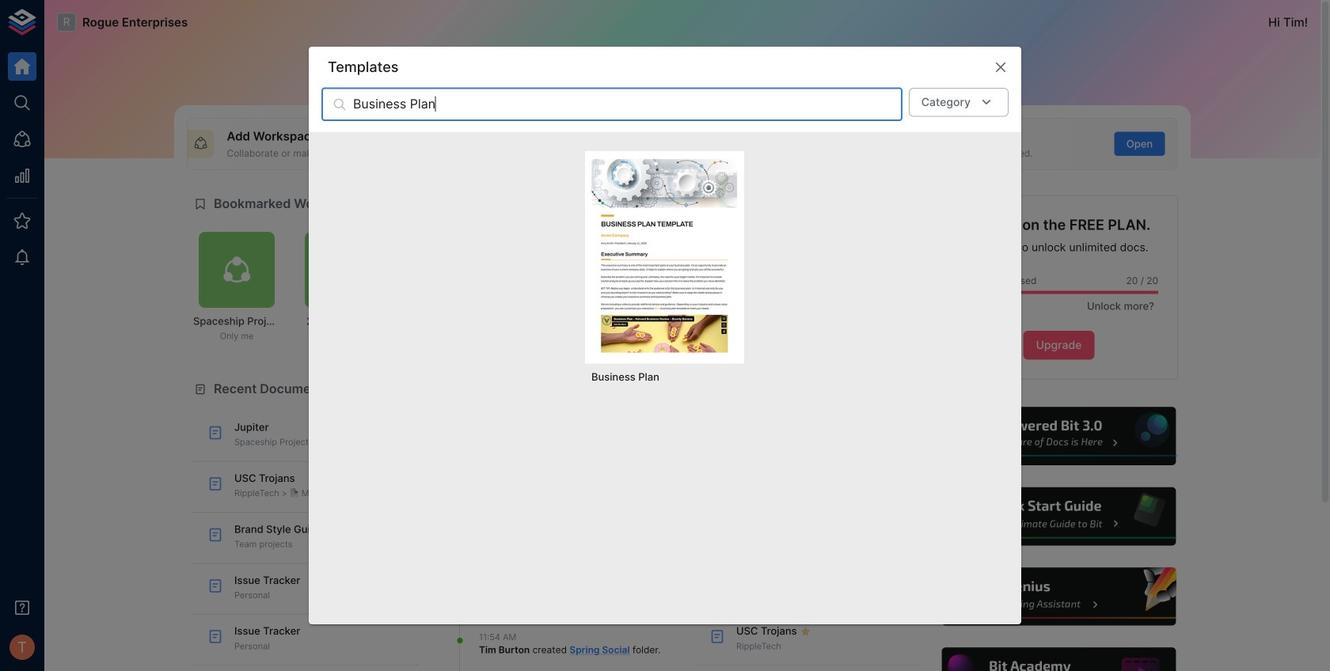Task type: vqa. For each thing, say whether or not it's contained in the screenshot.
tab list
no



Task type: locate. For each thing, give the bounding box(es) containing it.
help image
[[940, 405, 1179, 468], [940, 486, 1179, 548], [940, 566, 1179, 629], [940, 646, 1179, 672]]

dialog
[[309, 47, 1022, 625]]

business plan image
[[592, 157, 738, 353]]

2 help image from the top
[[940, 486, 1179, 548]]

4 help image from the top
[[940, 646, 1179, 672]]



Task type: describe. For each thing, give the bounding box(es) containing it.
1 help image from the top
[[940, 405, 1179, 468]]

3 help image from the top
[[940, 566, 1179, 629]]

Search Templates... text field
[[353, 88, 903, 121]]



